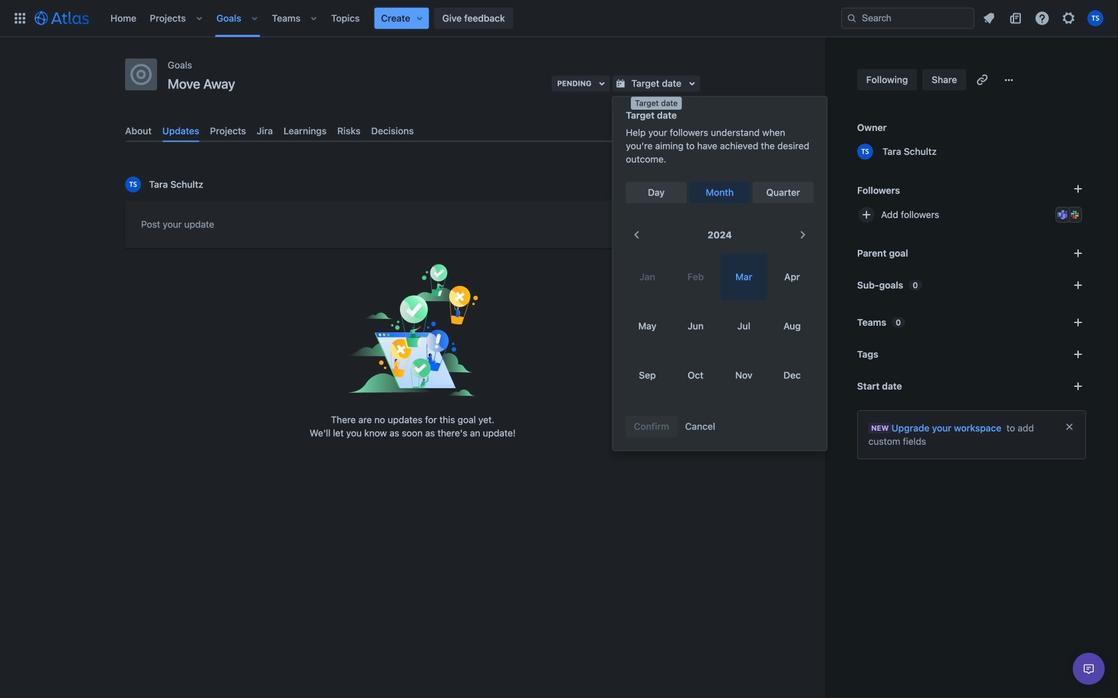 Task type: locate. For each thing, give the bounding box(es) containing it.
banner
[[0, 0, 1118, 37]]

see previous year image
[[629, 227, 645, 243]]

add team image
[[1070, 315, 1086, 331]]

more icon image
[[1001, 72, 1017, 88]]

see next year image
[[795, 227, 811, 243]]

account image
[[1088, 10, 1104, 26]]

msteams logo showing  channels are connected to this goal image
[[1058, 210, 1068, 220]]

Search field
[[841, 8, 975, 29]]

Main content area, start typing to enter text. text field
[[141, 217, 684, 237]]

top element
[[8, 0, 841, 37]]

settings image
[[1061, 10, 1077, 26]]

open intercom messenger image
[[1081, 662, 1097, 678]]

tooltip
[[631, 97, 682, 110]]

search image
[[847, 13, 857, 24]]

tab list
[[120, 120, 706, 142]]

None search field
[[841, 8, 975, 29]]



Task type: vqa. For each thing, say whether or not it's contained in the screenshot.
Notifications image
yes



Task type: describe. For each thing, give the bounding box(es) containing it.
slack logo showing nan channels are connected to this goal image
[[1070, 210, 1080, 220]]

add tag image
[[1070, 347, 1086, 363]]

notifications image
[[981, 10, 997, 26]]

set start date image
[[1070, 379, 1086, 395]]

switch to... image
[[12, 10, 28, 26]]

goal icon image
[[130, 64, 152, 85]]

help image
[[1034, 10, 1050, 26]]

add a follower image
[[1070, 181, 1086, 197]]

close banner image
[[1064, 422, 1075, 433]]

add follower image
[[859, 207, 875, 223]]



